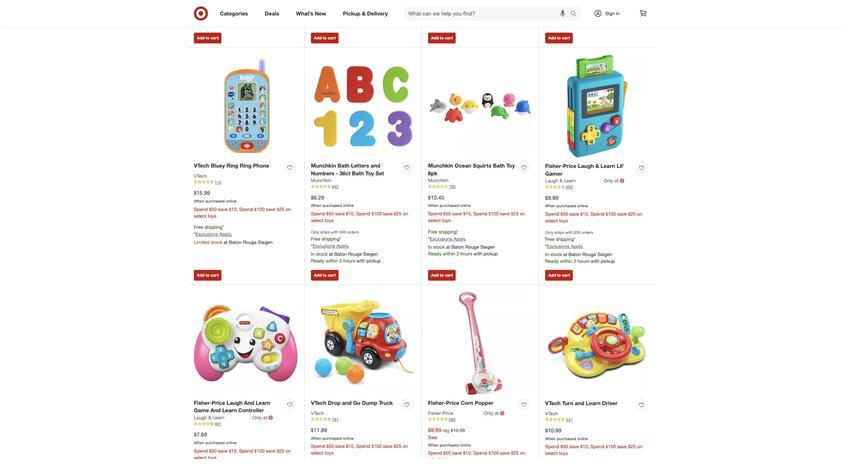 Task type: locate. For each thing, give the bounding box(es) containing it.
when down $10.40
[[429, 203, 439, 208]]

112 link
[[194, 179, 298, 185]]

$25 inside $10.40 when purchased online spend $50 save $10, spend $100 save $25 on select toys
[[512, 211, 519, 217]]

price up 602
[[564, 163, 577, 169]]

rouge inside * exclusions apply. not available at baton rouge siegen check nearby stores
[[242, 14, 256, 20]]

bath down letters
[[352, 170, 364, 177]]

online down 112 link
[[226, 199, 237, 204]]

munchkin link down 8pk
[[429, 177, 449, 184]]

when inside $7.69 when purchased online spend $50 save $10, spend $100 save $25 on select toys
[[194, 441, 205, 446]]

not
[[194, 14, 202, 20]]

purchased inside $15.99 when purchased online spend $50 save $10, spend $100 save $25 on select toys
[[206, 199, 225, 204]]

toys
[[208, 213, 217, 219], [325, 218, 334, 223], [442, 218, 451, 223], [560, 218, 569, 224], [325, 451, 334, 456], [560, 451, 569, 457], [208, 455, 217, 460], [442, 457, 451, 460]]

vtech up the $10.99
[[546, 411, 559, 417]]

$100 inside $6.29 when purchased online spend $50 save $10, spend $100 save $25 on select toys
[[372, 211, 382, 217]]

112
[[215, 180, 222, 185]]

learn left the lil'
[[601, 163, 616, 169]]

0 vertical spatial laugh & learn link
[[546, 178, 603, 184]]

on inside $9.99 when purchased online spend $50 save $10, spend $100 save $25 on select toys
[[638, 211, 643, 217]]

baton inside free shipping * * exclusions apply. in stock at  baton rouge siegen ready within 2 hours with pickup
[[452, 244, 464, 250]]

shipping inside free shipping * * exclusions apply. in stock at  baton rouge siegen ready within 2 hours with pickup
[[439, 229, 457, 235]]

laugh inside fisher-price laugh & learn lil' gamer
[[578, 163, 594, 169]]

vtech left 'turn'
[[546, 400, 561, 407]]

vtech drop and go dump truck link
[[311, 399, 393, 407]]

and left go
[[342, 400, 352, 406]]

¬
[[621, 178, 625, 184], [501, 410, 505, 417], [269, 415, 273, 422]]

munchkin link for munchkin bath letters and numbers - 36ct bath toy set
[[311, 177, 332, 184]]

learn up 407 link
[[222, 407, 237, 414]]

842
[[332, 184, 339, 189]]

$9.99 reg $13.99 sale when purchased online spend $50 save $10, spend $100 save $25 on select toys
[[429, 427, 526, 460]]

1 horizontal spatial ¬
[[501, 410, 505, 417]]

vtech left drop
[[311, 400, 327, 406]]

only at ¬
[[604, 178, 625, 184], [484, 410, 505, 417], [252, 415, 273, 422]]

shipping inside free shipping * * exclusions apply. limited stock at  baton rouge siegen
[[205, 225, 223, 230]]

vtech link up $11.89 on the left of the page
[[311, 410, 324, 417]]

select for $7.69
[[194, 455, 207, 460]]

0 horizontal spatial vtech link
[[194, 173, 207, 179]]

$9.99 for fisher-price corn popper
[[429, 427, 442, 434]]

online for $10.99
[[578, 436, 589, 442]]

1 horizontal spatial and
[[371, 162, 381, 169]]

1 vertical spatial $9.99
[[429, 427, 442, 434]]

price up fisher-price link
[[446, 400, 460, 406]]

price up 407
[[212, 400, 225, 406]]

purchased for $11.89
[[323, 436, 342, 441]]

stock inside in stock at  baton rouge siegen with pickup
[[316, 10, 328, 15]]

and up controller
[[244, 400, 254, 406]]

vtech bluey ring ring phone image
[[194, 54, 298, 158], [194, 54, 298, 158]]

online for $6.29
[[343, 203, 354, 208]]

2 horizontal spatial and
[[575, 400, 585, 407]]

36ct
[[340, 170, 351, 177]]

exclusions apply. link
[[547, 1, 584, 7], [196, 6, 232, 12], [430, 6, 467, 12], [196, 232, 232, 237], [430, 236, 467, 242], [313, 243, 349, 249], [547, 244, 584, 249]]

1 munchkin link from the left
[[311, 177, 332, 184]]

$10, down 407 link
[[229, 448, 238, 454]]

when inside $9.99 reg $13.99 sale when purchased online spend $50 save $10, spend $100 save $25 on select toys
[[429, 443, 439, 448]]

select for $10.40
[[429, 218, 441, 223]]

$100 for fisher-price laugh & learn lil' gamer
[[606, 211, 617, 217]]

laugh & learn for and
[[194, 415, 225, 421]]

toys inside $9.99 when purchased online spend $50 save $10, spend $100 save $25 on select toys
[[560, 218, 569, 224]]

within
[[561, 16, 573, 22], [443, 251, 456, 257], [326, 258, 338, 264], [561, 258, 573, 264]]

$50 down 602
[[561, 211, 569, 217]]

online down 842 link at the left top of page
[[343, 203, 354, 208]]

when down the $10.99
[[546, 436, 556, 442]]

1 horizontal spatial $9.99
[[546, 195, 559, 201]]

online down 781 link
[[343, 436, 354, 441]]

2 horizontal spatial bath
[[493, 162, 505, 169]]

2
[[574, 16, 577, 22], [457, 251, 460, 257], [340, 258, 342, 264], [574, 258, 577, 264]]

baton
[[569, 10, 582, 15], [335, 10, 347, 15], [228, 14, 240, 20], [452, 14, 464, 20], [229, 240, 242, 245], [452, 244, 464, 250], [335, 251, 347, 257], [569, 252, 582, 257]]

$9.99 up sale
[[429, 427, 442, 434]]

purchased
[[206, 199, 225, 204], [323, 203, 342, 208], [440, 203, 459, 208], [557, 204, 577, 209], [323, 436, 342, 441], [557, 436, 577, 442], [206, 441, 225, 446], [440, 443, 459, 448]]

laugh & learn link up 407
[[194, 415, 251, 422]]

on inside $10.40 when purchased online spend $50 save $10, spend $100 save $25 on select toys
[[520, 211, 526, 217]]

siegen inside free shipping * * exclusions apply. limited stock at  baton rouge siegen
[[258, 240, 273, 245]]

select inside $6.29 when purchased online spend $50 save $10, spend $100 save $25 on select toys
[[311, 218, 324, 223]]

online down '602' link
[[578, 204, 589, 209]]

in inside free shipping * * exclusions apply. in stock at  baton rouge siegen ready within 2 hours with pickup
[[429, 244, 432, 250]]

vtech link up $15.99
[[194, 173, 207, 179]]

1 vertical spatial and
[[211, 407, 221, 414]]

with inside free shipping * * exclusions apply. in stock at  baton rouge siegen ready within 2 hours with pickup
[[474, 251, 483, 257]]

in
[[546, 10, 550, 15], [311, 10, 315, 15], [429, 14, 432, 20], [429, 244, 432, 250], [311, 251, 315, 257], [546, 252, 550, 257]]

0 horizontal spatial only ships with $35 orders free shipping * * exclusions apply. in stock at  baton rouge siegen ready within 2 hours with pickup
[[311, 230, 381, 264]]

stock inside * exclusions apply. in stock at  baton rouge siegen ready within 2 hours with pickup
[[551, 10, 562, 15]]

$25 for vtech turn and learn driver
[[629, 444, 636, 450]]

$10, down 781 link
[[346, 444, 355, 450]]

$10, for $15.99
[[229, 206, 238, 212]]

when down $7.69
[[194, 441, 205, 446]]

letters
[[351, 162, 370, 169]]

1 horizontal spatial bath
[[352, 170, 364, 177]]

select for $9.99
[[546, 218, 558, 224]]

$50 down $15.99
[[209, 206, 217, 212]]

munchkin up 8pk
[[429, 162, 454, 169]]

vtech up $11.89 on the left of the page
[[311, 411, 324, 416]]

$50 down 842
[[327, 211, 334, 217]]

$35 down $9.99 when purchased online spend $50 save $10, spend $100 save $25 on select toys
[[574, 230, 581, 235]]

munchkin up numbers
[[311, 162, 336, 169]]

0 horizontal spatial ring
[[227, 162, 238, 169]]

$10, up free shipping * * exclusions apply. in stock at  baton rouge siegen ready within 2 hours with pickup
[[464, 211, 473, 217]]

sale
[[429, 435, 438, 441]]

when inside $15.99 when purchased online spend $50 save $10, spend $100 save $25 on select toys
[[194, 199, 205, 204]]

1 horizontal spatial munchkin link
[[429, 177, 449, 184]]

within inside free shipping * * exclusions apply. in stock at  baton rouge siegen ready within 2 hours with pickup
[[443, 251, 456, 257]]

0 horizontal spatial $9.99
[[429, 427, 442, 434]]

orders down $9.99 when purchased online spend $50 save $10, spend $100 save $25 on select toys
[[582, 230, 594, 235]]

$10, inside $9.99 reg $13.99 sale when purchased online spend $50 save $10, spend $100 save $25 on select toys
[[464, 451, 473, 456]]

$50 for $10.99
[[561, 444, 569, 450]]

when down sale
[[429, 443, 439, 448]]

when inside $6.29 when purchased online spend $50 save $10, spend $100 save $25 on select toys
[[311, 203, 322, 208]]

orders down $6.29 when purchased online spend $50 save $10, spend $100 save $25 on select toys
[[348, 230, 359, 235]]

$25 inside $9.99 when purchased online spend $50 save $10, spend $100 save $25 on select toys
[[629, 211, 636, 217]]

limited
[[194, 240, 210, 245]]

* inside * exclusions apply. not available at baton rouge siegen check nearby stores
[[194, 6, 196, 12]]

fisher-price laugh & learn lil' gamer image
[[546, 54, 650, 158], [546, 54, 650, 158]]

add to cart button
[[194, 33, 222, 43], [311, 33, 339, 43], [429, 33, 456, 43], [546, 33, 574, 43], [194, 270, 222, 281], [311, 270, 339, 281], [429, 270, 456, 281], [546, 270, 574, 281]]

2 horizontal spatial ¬
[[621, 178, 625, 184]]

$15.99 when purchased online spend $50 save $10, spend $100 save $25 on select toys
[[194, 190, 291, 219]]

ring left phone
[[240, 162, 252, 169]]

$10, inside $11.89 when purchased online spend $50 save $10, spend $100 save $25 on select toys
[[346, 444, 355, 450]]

$50 for $9.99
[[561, 211, 569, 217]]

munchkin link down numbers
[[311, 177, 332, 184]]

munchkin bath letters and numbers - 36ct bath toy set image
[[311, 54, 415, 158], [311, 54, 415, 158]]

when inside $11.89 when purchased online spend $50 save $10, spend $100 save $25 on select toys
[[311, 436, 322, 441]]

munchkin bath letters and numbers - 36ct bath toy set link
[[311, 162, 399, 177]]

munchkin link
[[311, 177, 332, 184], [429, 177, 449, 184]]

$10, for $9.99
[[581, 211, 590, 217]]

781
[[332, 417, 339, 422]]

hours inside free shipping * * exclusions apply. in stock at  baton rouge siegen ready within 2 hours with pickup
[[461, 251, 473, 257]]

* exclusions apply. in stock at  baton rouge siegen ready within 2 hours with pickup
[[546, 1, 616, 22]]

ring right bluey
[[227, 162, 238, 169]]

siegen
[[598, 10, 613, 15], [364, 10, 378, 15], [257, 14, 272, 20], [481, 14, 496, 20], [258, 240, 273, 245], [481, 244, 496, 250], [364, 251, 378, 257], [598, 252, 613, 257]]

& for laugh & learn link related to gamer
[[560, 178, 563, 184]]

fisher- up reg
[[429, 411, 443, 416]]

laugh & learn link up 602
[[546, 178, 603, 184]]

0 horizontal spatial laugh & learn link
[[194, 415, 251, 422]]

$50 for $15.99
[[209, 206, 217, 212]]

$10, inside the $10.99 when purchased online spend $50 save $10, spend $100 save $25 on select toys
[[581, 444, 590, 450]]

when for $6.29
[[311, 203, 322, 208]]

purchased inside $10.40 when purchased online spend $50 save $10, spend $100 save $25 on select toys
[[440, 203, 459, 208]]

vtech for vtech link corresponding to vtech bluey ring ring phone
[[194, 173, 207, 179]]

laugh & learn
[[546, 178, 576, 184], [194, 415, 225, 421]]

in
[[617, 10, 620, 16]]

and right 'turn'
[[575, 400, 585, 407]]

$35
[[340, 230, 346, 235], [574, 230, 581, 235]]

0 vertical spatial toy
[[507, 162, 515, 169]]

select inside $15.99 when purchased online spend $50 save $10, spend $100 save $25 on select toys
[[194, 213, 207, 219]]

purchased down reg
[[440, 443, 459, 448]]

laugh up '602' link
[[578, 163, 594, 169]]

only at ¬ for fisher-price corn popper
[[484, 410, 505, 417]]

0 horizontal spatial orders
[[348, 230, 359, 235]]

at inside free shipping * * exclusions apply. in stock at  baton rouge siegen ready within 2 hours with pickup
[[447, 244, 451, 250]]

online down 407 link
[[226, 441, 237, 446]]

fisher- for fisher-price corn popper
[[429, 400, 446, 406]]

online inside the $10.99 when purchased online spend $50 save $10, spend $100 save $25 on select toys
[[578, 436, 589, 442]]

add to cart
[[197, 35, 219, 40], [314, 35, 336, 40], [432, 35, 453, 40], [549, 35, 570, 40], [197, 273, 219, 278], [314, 273, 336, 278], [432, 273, 453, 278], [549, 273, 570, 278]]

on inside the $10.99 when purchased online spend $50 save $10, spend $100 save $25 on select toys
[[638, 444, 643, 450]]

1 horizontal spatial only ships with $35 orders free shipping * * exclusions apply. in stock at  baton rouge siegen ready within 2 hours with pickup
[[546, 230, 616, 264]]

& inside pickup & delivery link
[[362, 10, 366, 17]]

$50 for $6.29
[[327, 211, 334, 217]]

only at ¬ for fisher-price laugh & learn lil' gamer
[[604, 178, 625, 184]]

0 vertical spatial laugh & learn
[[546, 178, 576, 184]]

price inside fisher-price laugh & learn lil' gamer
[[564, 163, 577, 169]]

$10, inside $9.99 when purchased online spend $50 save $10, spend $100 save $25 on select toys
[[581, 211, 590, 217]]

$10, down 842 link at the left top of page
[[346, 211, 355, 217]]

& down game
[[208, 415, 211, 421]]

$100 for vtech bluey ring ring phone
[[255, 206, 265, 212]]

fisher-price corn popper image
[[429, 292, 532, 396], [429, 292, 532, 396]]

rouge
[[583, 10, 597, 15], [348, 10, 362, 15], [242, 14, 256, 20], [466, 14, 480, 20], [243, 240, 257, 245], [466, 244, 480, 250], [348, 251, 362, 257], [583, 252, 597, 257]]

$50 inside $11.89 when purchased online spend $50 save $10, spend $100 save $25 on select toys
[[327, 444, 334, 450]]

$9.99 for fisher-price laugh & learn lil' gamer
[[546, 195, 559, 201]]

0 horizontal spatial toy
[[366, 170, 374, 177]]

$9.99 inside $9.99 reg $13.99 sale when purchased online spend $50 save $10, spend $100 save $25 on select toys
[[429, 427, 442, 434]]

price for and
[[212, 400, 225, 406]]

$50 down 407
[[209, 448, 217, 454]]

reg
[[443, 428, 450, 433]]

hours
[[578, 16, 590, 22], [461, 251, 473, 257], [344, 258, 356, 264], [578, 258, 590, 264]]

1 vertical spatial laugh & learn
[[194, 415, 225, 421]]

0 horizontal spatial laugh & learn
[[194, 415, 225, 421]]

$25 for munchkin ocean squirts bath toy 8pk
[[512, 211, 519, 217]]

vtech link for vtech drop and go dump truck
[[311, 410, 324, 417]]

categories link
[[214, 6, 257, 21]]

& right pickup
[[362, 10, 366, 17]]

fisher- inside fisher-price laugh & learn lil' gamer
[[546, 163, 564, 169]]

delivery
[[368, 10, 388, 17]]

$11.89 when purchased online spend $50 save $10, spend $100 save $25 on select toys
[[311, 427, 409, 456]]

$9.99 down gamer
[[546, 195, 559, 201]]

$25 inside the $10.99 when purchased online spend $50 save $10, spend $100 save $25 on select toys
[[629, 444, 636, 450]]

munchkin ocean squirts bath toy 8pk link
[[429, 162, 516, 177]]

toys for $15.99
[[208, 213, 217, 219]]

purchased down "$6.29"
[[323, 203, 342, 208]]

and up set
[[371, 162, 381, 169]]

laugh & learn link for gamer
[[546, 178, 603, 184]]

$10, down 541 link
[[581, 444, 590, 450]]

$100 inside $10.40 when purchased online spend $50 save $10, spend $100 save $25 on select toys
[[489, 211, 499, 217]]

0 horizontal spatial only at ¬
[[252, 415, 273, 422]]

1 horizontal spatial ring
[[240, 162, 252, 169]]

price
[[564, 163, 577, 169], [212, 400, 225, 406], [446, 400, 460, 406], [443, 411, 454, 416]]

at inside free shipping * * exclusions apply. limited stock at  baton rouge siegen
[[224, 240, 228, 245]]

orders for $9.99
[[582, 230, 594, 235]]

$9.99
[[546, 195, 559, 201], [429, 427, 442, 434]]

$50 down $10.40
[[444, 211, 451, 217]]

when inside $9.99 when purchased online spend $50 save $10, spend $100 save $25 on select toys
[[546, 204, 556, 209]]

purchased down 602
[[557, 204, 577, 209]]

vtech up $15.99
[[194, 173, 207, 179]]

online inside $10.40 when purchased online spend $50 save $10, spend $100 save $25 on select toys
[[461, 203, 471, 208]]

1 horizontal spatial vtech link
[[311, 410, 324, 417]]

and up 407
[[211, 407, 221, 414]]

purchased down the $10.99
[[557, 436, 577, 442]]

1 horizontal spatial toy
[[507, 162, 515, 169]]

purchased inside $7.69 when purchased online spend $50 save $10, spend $100 save $25 on select toys
[[206, 441, 225, 446]]

save
[[218, 206, 228, 212], [266, 206, 276, 212], [335, 211, 345, 217], [383, 211, 393, 217], [453, 211, 462, 217], [501, 211, 510, 217], [570, 211, 580, 217], [618, 211, 627, 217], [335, 444, 345, 450], [383, 444, 393, 450], [570, 444, 580, 450], [618, 444, 627, 450], [218, 448, 228, 454], [266, 448, 276, 454], [453, 451, 462, 456], [501, 451, 510, 456]]

$100 inside $9.99 when purchased online spend $50 save $10, spend $100 save $25 on select toys
[[606, 211, 617, 217]]

toys inside $6.29 when purchased online spend $50 save $10, spend $100 save $25 on select toys
[[325, 218, 334, 223]]

$100 inside $11.89 when purchased online spend $50 save $10, spend $100 save $25 on select toys
[[372, 444, 382, 450]]

shipping
[[205, 225, 223, 230], [439, 229, 457, 235], [322, 236, 340, 242], [556, 237, 574, 242]]

2 ring from the left
[[240, 162, 252, 169]]

fisher-price laugh and learn game and learn controller link
[[194, 399, 282, 415]]

select inside $11.89 when purchased online spend $50 save $10, spend $100 save $25 on select toys
[[311, 451, 324, 456]]

stock
[[551, 10, 562, 15], [316, 10, 328, 15], [434, 14, 445, 20], [211, 240, 223, 245], [434, 244, 445, 250], [316, 251, 328, 257], [551, 252, 562, 257]]

only at ¬ down controller
[[252, 415, 273, 422]]

only at ¬ down the lil'
[[604, 178, 625, 184]]

1 vertical spatial laugh & learn link
[[194, 415, 251, 422]]

laugh down game
[[194, 415, 207, 421]]

drop
[[328, 400, 341, 406]]

0 vertical spatial and
[[244, 400, 254, 406]]

2 horizontal spatial only at ¬
[[604, 178, 625, 184]]

when for $9.99
[[546, 204, 556, 209]]

toys for $6.29
[[325, 218, 334, 223]]

$100 inside $7.69 when purchased online spend $50 save $10, spend $100 save $25 on select toys
[[255, 448, 265, 454]]

laugh inside fisher-price laugh and learn game and learn controller
[[227, 400, 243, 406]]

when down $11.89 on the left of the page
[[311, 436, 322, 441]]

2 munchkin link from the left
[[429, 177, 449, 184]]

at
[[564, 10, 568, 15], [329, 10, 333, 15], [223, 14, 227, 20], [447, 14, 451, 20], [615, 178, 619, 184], [224, 240, 228, 245], [447, 244, 451, 250], [329, 251, 333, 257], [564, 252, 568, 257], [495, 411, 499, 416], [263, 415, 267, 421]]

1 vertical spatial toy
[[366, 170, 374, 177]]

spend
[[194, 206, 208, 212], [239, 206, 253, 212], [311, 211, 325, 217], [357, 211, 371, 217], [429, 211, 442, 217], [474, 211, 488, 217], [546, 211, 560, 217], [591, 211, 605, 217], [311, 444, 325, 450], [357, 444, 371, 450], [546, 444, 560, 450], [591, 444, 605, 450], [194, 448, 208, 454], [239, 448, 253, 454], [429, 451, 442, 456], [474, 451, 488, 456]]

fisher-
[[546, 163, 564, 169], [194, 400, 212, 406], [429, 400, 446, 406], [429, 411, 443, 416]]

purchased down $7.69
[[206, 441, 225, 446]]

262
[[449, 417, 456, 422]]

$25
[[277, 206, 285, 212], [394, 211, 402, 217], [512, 211, 519, 217], [629, 211, 636, 217], [394, 444, 402, 450], [629, 444, 636, 450], [277, 448, 285, 454], [512, 451, 519, 456]]

ships
[[321, 230, 330, 235], [555, 230, 565, 235]]

0 vertical spatial $9.99
[[546, 195, 559, 201]]

$10, for $7.69
[[229, 448, 238, 454]]

laugh & learn down gamer
[[546, 178, 576, 184]]

free
[[194, 225, 203, 230], [429, 229, 438, 235], [311, 236, 321, 242], [546, 237, 555, 242]]

fisher-price link
[[429, 410, 483, 417]]

$50 down reg
[[444, 451, 451, 456]]

cart
[[211, 35, 219, 40], [328, 35, 336, 40], [445, 35, 453, 40], [563, 35, 570, 40], [211, 273, 219, 278], [328, 273, 336, 278], [445, 273, 453, 278], [563, 273, 570, 278]]

select for $15.99
[[194, 213, 207, 219]]

toys inside the $10.99 when purchased online spend $50 save $10, spend $100 save $25 on select toys
[[560, 451, 569, 457]]

$25 inside $11.89 when purchased online spend $50 save $10, spend $100 save $25 on select toys
[[394, 444, 402, 450]]

vtech bluey ring ring phone
[[194, 162, 270, 169]]

¬ for fisher-price laugh and learn game and learn controller
[[269, 415, 273, 422]]

$10, inside $10.40 when purchased online spend $50 save $10, spend $100 save $25 on select toys
[[464, 211, 473, 217]]

$10, down $13.99
[[464, 451, 473, 456]]

toy
[[507, 162, 515, 169], [366, 170, 374, 177]]

purchased down $11.89 on the left of the page
[[323, 436, 342, 441]]

toys inside $9.99 reg $13.99 sale when purchased online spend $50 save $10, spend $100 save $25 on select toys
[[442, 457, 451, 460]]

bath up "36ct"
[[338, 162, 350, 169]]

fisher- up fisher-price
[[429, 400, 446, 406]]

0 horizontal spatial ships
[[321, 230, 330, 235]]

orders
[[348, 230, 359, 235], [582, 230, 594, 235]]

0 horizontal spatial munchkin link
[[311, 177, 332, 184]]

select inside $9.99 when purchased online spend $50 save $10, spend $100 save $25 on select toys
[[546, 218, 558, 224]]

1 horizontal spatial $35
[[574, 230, 581, 235]]

when for $10.99
[[546, 436, 556, 442]]

select
[[194, 213, 207, 219], [311, 218, 324, 223], [429, 218, 441, 223], [546, 218, 558, 224], [311, 451, 324, 456], [546, 451, 558, 457], [194, 455, 207, 460], [429, 457, 441, 460]]

purchased inside $11.89 when purchased online spend $50 save $10, spend $100 save $25 on select toys
[[323, 436, 342, 441]]

price up 262
[[443, 411, 454, 416]]

$25 for vtech drop and go dump truck
[[394, 444, 402, 450]]

$35 down $6.29 when purchased online spend $50 save $10, spend $100 save $25 on select toys
[[340, 230, 346, 235]]

price inside fisher-price laugh and learn game and learn controller
[[212, 400, 225, 406]]

only at ¬ for fisher-price laugh and learn game and learn controller
[[252, 415, 273, 422]]

online
[[226, 199, 237, 204], [343, 203, 354, 208], [461, 203, 471, 208], [578, 204, 589, 209], [343, 436, 354, 441], [578, 436, 589, 442], [226, 441, 237, 446], [461, 443, 471, 448]]

$35 for $6.29
[[340, 230, 346, 235]]

when down gamer
[[546, 204, 556, 209]]

2 inside * exclusions apply. in stock at  baton rouge siegen ready within 2 hours with pickup
[[574, 16, 577, 22]]

learn left the driver
[[586, 400, 601, 407]]

turn
[[563, 400, 574, 407]]

$50 inside the $10.99 when purchased online spend $50 save $10, spend $100 save $25 on select toys
[[561, 444, 569, 450]]

vtech turn and learn driver image
[[546, 292, 650, 396], [546, 292, 650, 396]]

nearby
[[209, 21, 223, 27]]

vtech drop and go dump truck image
[[311, 292, 415, 396], [311, 292, 415, 396]]

online inside $6.29 when purchased online spend $50 save $10, spend $100 save $25 on select toys
[[343, 203, 354, 208]]

$100 inside the $10.99 when purchased online spend $50 save $10, spend $100 save $25 on select toys
[[606, 444, 617, 450]]

only
[[604, 178, 614, 184], [311, 230, 320, 235], [546, 230, 554, 235], [484, 411, 494, 416], [252, 415, 262, 421]]

and
[[371, 162, 381, 169], [342, 400, 352, 406], [575, 400, 585, 407]]

&
[[362, 10, 366, 17], [596, 163, 600, 169], [560, 178, 563, 184], [208, 415, 211, 421]]

purchased down $10.40
[[440, 203, 459, 208]]

select inside the $10.99 when purchased online spend $50 save $10, spend $100 save $25 on select toys
[[546, 451, 558, 457]]

vtech link for vtech turn and learn driver
[[546, 411, 559, 417]]

$50 down the $10.99
[[561, 444, 569, 450]]

vtech left bluey
[[194, 162, 209, 169]]

2 horizontal spatial vtech link
[[546, 411, 559, 417]]

purchased down $15.99
[[206, 199, 225, 204]]

munchkin ocean squirts bath toy 8pk image
[[429, 54, 532, 158], [429, 54, 532, 158]]

fisher- up gamer
[[546, 163, 564, 169]]

online down 541 link
[[578, 436, 589, 442]]

vtech for vtech link related to vtech drop and go dump truck
[[311, 411, 324, 416]]

vtech for vtech turn and learn driver
[[546, 400, 561, 407]]

learn up 602
[[564, 178, 576, 184]]

fisher- up game
[[194, 400, 212, 406]]

online for $11.89
[[343, 436, 354, 441]]

munchkin
[[311, 162, 336, 169], [429, 162, 454, 169], [311, 178, 332, 183], [429, 178, 449, 183]]

$10, down '602' link
[[581, 211, 590, 217]]

select for $10.99
[[546, 451, 558, 457]]

0 horizontal spatial ¬
[[269, 415, 273, 422]]

$10, inside $6.29 when purchased online spend $50 save $10, spend $100 save $25 on select toys
[[346, 211, 355, 217]]

0 horizontal spatial $35
[[340, 230, 346, 235]]

toy inside munchkin ocean squirts bath toy 8pk
[[507, 162, 515, 169]]

1 horizontal spatial ships
[[555, 230, 565, 235]]

bath right squirts
[[493, 162, 505, 169]]

online inside $15.99 when purchased online spend $50 save $10, spend $100 save $25 on select toys
[[226, 199, 237, 204]]

0 horizontal spatial and
[[342, 400, 352, 406]]

fisher-price corn popper
[[429, 400, 494, 406]]

toy left set
[[366, 170, 374, 177]]

1 horizontal spatial laugh & learn
[[546, 178, 576, 184]]

$10, for $10.40
[[464, 211, 473, 217]]

toy right squirts
[[507, 162, 515, 169]]

& down gamer
[[560, 178, 563, 184]]

vtech link up the $10.99
[[546, 411, 559, 417]]

select inside $9.99 reg $13.99 sale when purchased online spend $50 save $10, spend $100 save $25 on select toys
[[429, 457, 441, 460]]

when inside the $10.99 when purchased online spend $50 save $10, spend $100 save $25 on select toys
[[546, 436, 556, 442]]

apply.
[[571, 1, 584, 7], [220, 6, 232, 12], [454, 6, 467, 12], [220, 232, 232, 237], [454, 236, 467, 242], [337, 243, 349, 249], [571, 244, 584, 249]]

$25 inside $7.69 when purchased online spend $50 save $10, spend $100 save $25 on select toys
[[277, 448, 285, 454]]

in stock at  baton rouge siegen with pickup
[[311, 10, 381, 22]]

only at ¬ down popper
[[484, 410, 505, 417]]

0 horizontal spatial and
[[211, 407, 221, 414]]

online inside $7.69 when purchased online spend $50 save $10, spend $100 save $25 on select toys
[[226, 441, 237, 446]]

$25 inside $6.29 when purchased online spend $50 save $10, spend $100 save $25 on select toys
[[394, 211, 402, 217]]

only ships with $35 orders free shipping * * exclusions apply. in stock at  baton rouge siegen ready within 2 hours with pickup for $6.29
[[311, 230, 381, 264]]

select inside $7.69 when purchased online spend $50 save $10, spend $100 save $25 on select toys
[[194, 455, 207, 460]]

1 horizontal spatial orders
[[582, 230, 594, 235]]

fisher-price laugh & learn lil' gamer link
[[546, 162, 634, 178]]

when down "$6.29"
[[311, 203, 322, 208]]

on inside $7.69 when purchased online spend $50 save $10, spend $100 save $25 on select toys
[[286, 448, 291, 454]]

laugh up controller
[[227, 400, 243, 406]]

online inside $11.89 when purchased online spend $50 save $10, spend $100 save $25 on select toys
[[343, 436, 354, 441]]

763
[[449, 184, 456, 189]]

on for fisher-price laugh and learn game and learn controller
[[286, 448, 291, 454]]

ships for $9.99
[[555, 230, 565, 235]]

1 horizontal spatial laugh & learn link
[[546, 178, 603, 184]]

learn
[[601, 163, 616, 169], [564, 178, 576, 184], [256, 400, 271, 406], [586, 400, 601, 407], [222, 407, 237, 414], [213, 415, 225, 421]]

rouge inside in stock at  baton rouge siegen with pickup
[[348, 10, 362, 15]]

$10, inside $7.69 when purchased online spend $50 save $10, spend $100 save $25 on select toys
[[229, 448, 238, 454]]

purchased for $10.40
[[440, 203, 459, 208]]

1 horizontal spatial only at ¬
[[484, 410, 505, 417]]

& up '602' link
[[596, 163, 600, 169]]

online down $13.99
[[461, 443, 471, 448]]

fisher- inside fisher-price laugh and learn game and learn controller
[[194, 400, 212, 406]]

vtech for vtech bluey ring ring phone
[[194, 162, 209, 169]]

laugh & learn for gamer
[[546, 178, 576, 184]]

munchkin ocean squirts bath toy 8pk
[[429, 162, 515, 177]]

fisher-price laugh and learn game and learn controller image
[[194, 292, 298, 396], [194, 292, 298, 396]]

online down 763 link
[[461, 203, 471, 208]]

$25 inside $15.99 when purchased online spend $50 save $10, spend $100 save $25 on select toys
[[277, 206, 285, 212]]

laugh & learn down game
[[194, 415, 225, 421]]

$100 for vtech drop and go dump truck
[[372, 444, 382, 450]]

$50 down $11.89 on the left of the page
[[327, 444, 334, 450]]



Task type: describe. For each thing, give the bounding box(es) containing it.
pickup
[[343, 10, 361, 17]]

$13.99
[[451, 428, 465, 433]]

exclusions inside free shipping * * exclusions apply. in stock at  baton rouge siegen ready within 2 hours with pickup
[[430, 236, 453, 242]]

purchased for $7.69
[[206, 441, 225, 446]]

ships for $6.29
[[321, 230, 330, 235]]

$100 for munchkin ocean squirts bath toy 8pk
[[489, 211, 499, 217]]

fisher- for fisher-price laugh and learn game and learn controller
[[194, 400, 212, 406]]

learn up 407
[[213, 415, 225, 421]]

vtech turn and learn driver
[[546, 400, 618, 407]]

$25 for fisher-price laugh & learn lil' gamer
[[629, 211, 636, 217]]

set
[[376, 170, 384, 177]]

online for $10.40
[[461, 203, 471, 208]]

sign
[[606, 10, 615, 16]]

toy inside munchkin bath letters and numbers - 36ct bath toy set
[[366, 170, 374, 177]]

407
[[215, 422, 222, 427]]

$7.69
[[194, 432, 207, 438]]

rouge inside free shipping * * exclusions apply. in stock at  baton rouge siegen ready within 2 hours with pickup
[[466, 244, 480, 250]]

siegen inside * exclusions apply. not available at baton rouge siegen check nearby stores
[[257, 14, 272, 20]]

fisher- for fisher-price
[[429, 411, 443, 416]]

sign in
[[606, 10, 620, 16]]

exclusions inside free shipping * * exclusions apply. limited stock at  baton rouge siegen
[[196, 232, 218, 237]]

fisher-price laugh and learn game and learn controller
[[194, 400, 271, 414]]

pickup inside in stock at  baton rouge siegen with pickup
[[367, 16, 381, 22]]

when for $11.89
[[311, 436, 322, 441]]

$50 for $11.89
[[327, 444, 334, 450]]

541
[[567, 418, 573, 423]]

baton inside in stock at  baton rouge siegen with pickup
[[335, 10, 347, 15]]

$25 for vtech bluey ring ring phone
[[277, 206, 285, 212]]

& inside fisher-price laugh & learn lil' gamer
[[596, 163, 600, 169]]

toys for $10.99
[[560, 451, 569, 457]]

purchased for $10.99
[[557, 436, 577, 442]]

on for vtech bluey ring ring phone
[[286, 206, 291, 212]]

online for $15.99
[[226, 199, 237, 204]]

online for $9.99
[[578, 204, 589, 209]]

vtech for vtech link related to vtech turn and learn driver
[[546, 411, 559, 417]]

online for $7.69
[[226, 441, 237, 446]]

pickup inside free shipping * * exclusions apply. in stock at  baton rouge siegen ready within 2 hours with pickup
[[484, 251, 498, 257]]

* exclusions apply.
[[429, 6, 467, 12]]

categories
[[220, 10, 248, 17]]

search button
[[568, 6, 584, 22]]

popper
[[475, 400, 494, 406]]

on for vtech drop and go dump truck
[[403, 444, 409, 450]]

munchkin down 8pk
[[429, 178, 449, 183]]

only for fisher-price laugh and learn game and learn controller
[[252, 415, 262, 421]]

in inside in stock at  baton rouge siegen with pickup
[[311, 10, 315, 15]]

fisher-price corn popper link
[[429, 399, 494, 407]]

1 ring from the left
[[227, 162, 238, 169]]

siegen inside * exclusions apply. in stock at  baton rouge siegen ready within 2 hours with pickup
[[598, 10, 613, 15]]

munchkin bath letters and numbers - 36ct bath toy set
[[311, 162, 384, 177]]

free shipping * * exclusions apply. in stock at  baton rouge siegen ready within 2 hours with pickup
[[429, 229, 498, 257]]

$7.69 when purchased online spend $50 save $10, spend $100 save $25 on select toys
[[194, 432, 291, 460]]

free inside free shipping * * exclusions apply. in stock at  baton rouge siegen ready within 2 hours with pickup
[[429, 229, 438, 235]]

purchased inside $9.99 reg $13.99 sale when purchased online spend $50 save $10, spend $100 save $25 on select toys
[[440, 443, 459, 448]]

game
[[194, 407, 209, 414]]

what's
[[296, 10, 314, 17]]

controller
[[239, 407, 264, 414]]

available
[[203, 14, 221, 20]]

in stock at  baton rouge siegen
[[429, 14, 496, 20]]

ocean
[[455, 162, 472, 169]]

on inside $9.99 reg $13.99 sale when purchased online spend $50 save $10, spend $100 save $25 on select toys
[[520, 451, 526, 456]]

rouge inside free shipping * * exclusions apply. limited stock at  baton rouge siegen
[[243, 240, 257, 245]]

check
[[194, 21, 208, 27]]

262 link
[[429, 417, 532, 423]]

when for $10.40
[[429, 203, 439, 208]]

$15.99
[[194, 190, 210, 196]]

ready inside free shipping * * exclusions apply. in stock at  baton rouge siegen ready within 2 hours with pickup
[[429, 251, 442, 257]]

orders for $6.29
[[348, 230, 359, 235]]

toys for $7.69
[[208, 455, 217, 460]]

select for $6.29
[[311, 218, 324, 223]]

check nearby stores button
[[194, 21, 238, 27]]

munchkin inside munchkin bath letters and numbers - 36ct bath toy set
[[311, 162, 336, 169]]

0 horizontal spatial bath
[[338, 162, 350, 169]]

at inside * exclusions apply. in stock at  baton rouge siegen ready within 2 hours with pickup
[[564, 10, 568, 15]]

stock inside free shipping * * exclusions apply. in stock at  baton rouge siegen ready within 2 hours with pickup
[[434, 244, 445, 250]]

$10.99 when purchased online spend $50 save $10, spend $100 save $25 on select toys
[[546, 427, 643, 457]]

with inside in stock at  baton rouge siegen with pickup
[[357, 16, 366, 22]]

squirts
[[473, 162, 492, 169]]

and inside munchkin bath letters and numbers - 36ct bath toy set
[[371, 162, 381, 169]]

763 link
[[429, 184, 532, 190]]

$10, for $6.29
[[346, 211, 355, 217]]

on for fisher-price laugh & learn lil' gamer
[[638, 211, 643, 217]]

toys for $11.89
[[325, 451, 334, 456]]

pickup & delivery link
[[338, 6, 397, 21]]

541 link
[[546, 417, 650, 423]]

learn up controller
[[256, 400, 271, 406]]

$100 inside $9.99 reg $13.99 sale when purchased online spend $50 save $10, spend $100 save $25 on select toys
[[489, 451, 499, 456]]

numbers
[[311, 170, 335, 177]]

only for fisher-price corn popper
[[484, 411, 494, 416]]

bluey
[[211, 162, 225, 169]]

¬ for fisher-price laugh & learn lil' gamer
[[621, 178, 625, 184]]

$50 for $10.40
[[444, 211, 451, 217]]

$100 for fisher-price laugh and learn game and learn controller
[[255, 448, 265, 454]]

at inside in stock at  baton rouge siegen with pickup
[[329, 10, 333, 15]]

$35 for $9.99
[[574, 230, 581, 235]]

deals link
[[259, 6, 288, 21]]

new
[[315, 10, 327, 17]]

only for fisher-price laugh & learn lil' gamer
[[604, 178, 614, 184]]

ready inside * exclusions apply. in stock at  baton rouge siegen ready within 2 hours with pickup
[[546, 16, 559, 22]]

with inside * exclusions apply. in stock at  baton rouge siegen ready within 2 hours with pickup
[[591, 16, 600, 22]]

$25 for fisher-price laugh and learn game and learn controller
[[277, 448, 285, 454]]

laugh down gamer
[[546, 178, 559, 184]]

when for $7.69
[[194, 441, 205, 446]]

and for vtech turn and learn driver
[[575, 400, 585, 407]]

select for $11.89
[[311, 451, 324, 456]]

free inside free shipping * * exclusions apply. limited stock at  baton rouge siegen
[[194, 225, 203, 230]]

bath inside munchkin ocean squirts bath toy 8pk
[[493, 162, 505, 169]]

and for vtech drop and go dump truck
[[342, 400, 352, 406]]

deals
[[265, 10, 280, 17]]

learn inside vtech turn and learn driver link
[[586, 400, 601, 407]]

& for laugh & learn link related to and
[[208, 415, 211, 421]]

what's new link
[[291, 6, 335, 21]]

$10.40
[[429, 194, 445, 201]]

apply. inside free shipping * * exclusions apply. limited stock at  baton rouge siegen
[[220, 232, 232, 237]]

$25 inside $9.99 reg $13.99 sale when purchased online spend $50 save $10, spend $100 save $25 on select toys
[[512, 451, 519, 456]]

baton inside free shipping * * exclusions apply. limited stock at  baton rouge siegen
[[229, 240, 242, 245]]

truck
[[379, 400, 393, 406]]

within inside * exclusions apply. in stock at  baton rouge siegen ready within 2 hours with pickup
[[561, 16, 573, 22]]

munchkin link for munchkin ocean squirts bath toy 8pk
[[429, 177, 449, 184]]

2 inside free shipping * * exclusions apply. in stock at  baton rouge siegen ready within 2 hours with pickup
[[457, 251, 460, 257]]

What can we help you find? suggestions appear below search field
[[405, 6, 573, 21]]

on for vtech turn and learn driver
[[638, 444, 643, 450]]

407 link
[[194, 422, 298, 427]]

baton inside * exclusions apply. not available at baton rouge siegen check nearby stores
[[228, 14, 240, 20]]

price inside fisher-price link
[[443, 411, 454, 416]]

exclusions inside * exclusions apply. in stock at  baton rouge siegen ready within 2 hours with pickup
[[547, 1, 570, 7]]

munchkin down numbers
[[311, 178, 332, 183]]

siegen inside in stock at  baton rouge siegen with pickup
[[364, 10, 378, 15]]

online inside $9.99 reg $13.99 sale when purchased online spend $50 save $10, spend $100 save $25 on select toys
[[461, 443, 471, 448]]

search
[[568, 11, 584, 17]]

stock inside free shipping * * exclusions apply. limited stock at  baton rouge siegen
[[211, 240, 223, 245]]

vtech bluey ring ring phone link
[[194, 162, 270, 170]]

pickup & delivery
[[343, 10, 388, 17]]

in inside * exclusions apply. in stock at  baton rouge siegen ready within 2 hours with pickup
[[546, 10, 550, 15]]

go
[[353, 400, 361, 406]]

corn
[[461, 400, 474, 406]]

driver
[[603, 400, 618, 407]]

laugh & learn link for and
[[194, 415, 251, 422]]

phone
[[253, 162, 270, 169]]

vtech drop and go dump truck
[[311, 400, 393, 406]]

only ships with $35 orders free shipping * * exclusions apply. in stock at  baton rouge siegen ready within 2 hours with pickup for $9.99
[[546, 230, 616, 264]]

fisher-price
[[429, 411, 454, 416]]

purchased for $6.29
[[323, 203, 342, 208]]

stores
[[225, 21, 238, 27]]

vtech turn and learn driver link
[[546, 400, 618, 407]]

$10.40 when purchased online spend $50 save $10, spend $100 save $25 on select toys
[[429, 194, 526, 223]]

* exclusions apply. not available at baton rouge siegen check nearby stores
[[194, 6, 272, 27]]

* inside * exclusions apply. in stock at  baton rouge siegen ready within 2 hours with pickup
[[546, 1, 547, 7]]

$6.29 when purchased online spend $50 save $10, spend $100 save $25 on select toys
[[311, 194, 409, 223]]

$11.89
[[311, 427, 327, 434]]

$10, for $11.89
[[346, 444, 355, 450]]

¬ for fisher-price corn popper
[[501, 410, 505, 417]]

-
[[336, 170, 338, 177]]

pickup inside * exclusions apply. in stock at  baton rouge siegen ready within 2 hours with pickup
[[601, 16, 616, 22]]

8pk
[[429, 170, 438, 177]]

at inside * exclusions apply. not available at baton rouge siegen check nearby stores
[[223, 14, 227, 20]]

munchkin inside munchkin ocean squirts bath toy 8pk
[[429, 162, 454, 169]]

exclusions inside * exclusions apply. not available at baton rouge siegen check nearby stores
[[196, 6, 218, 12]]

vtech link for vtech bluey ring ring phone
[[194, 173, 207, 179]]

781 link
[[311, 417, 415, 423]]

vtech for vtech drop and go dump truck
[[311, 400, 327, 406]]

$50 inside $9.99 reg $13.99 sale when purchased online spend $50 save $10, spend $100 save $25 on select toys
[[444, 451, 451, 456]]

purchased for $15.99
[[206, 199, 225, 204]]

602
[[567, 185, 573, 190]]

$100 for munchkin bath letters and numbers - 36ct bath toy set
[[372, 211, 382, 217]]

hours inside * exclusions apply. in stock at  baton rouge siegen ready within 2 hours with pickup
[[578, 16, 590, 22]]

when for $15.99
[[194, 199, 205, 204]]

$9.99 when purchased online spend $50 save $10, spend $100 save $25 on select toys
[[546, 195, 643, 224]]

apply. inside * exclusions apply. not available at baton rouge siegen check nearby stores
[[220, 6, 232, 12]]

apply. inside * exclusions apply. in stock at  baton rouge siegen ready within 2 hours with pickup
[[571, 1, 584, 7]]

$10.99
[[546, 427, 562, 434]]

$25 for munchkin bath letters and numbers - 36ct bath toy set
[[394, 211, 402, 217]]

free shipping * * exclusions apply. limited stock at  baton rouge siegen
[[194, 225, 273, 245]]

gamer
[[546, 170, 563, 177]]

on for munchkin ocean squirts bath toy 8pk
[[520, 211, 526, 217]]

$50 for $7.69
[[209, 448, 217, 454]]

on for munchkin bath letters and numbers - 36ct bath toy set
[[403, 211, 409, 217]]

baton inside * exclusions apply. in stock at  baton rouge siegen ready within 2 hours with pickup
[[569, 10, 582, 15]]

842 link
[[311, 184, 415, 190]]

& for pickup & delivery link
[[362, 10, 366, 17]]

$100 for vtech turn and learn driver
[[606, 444, 617, 450]]

price for &
[[564, 163, 577, 169]]

learn inside fisher-price laugh & learn lil' gamer
[[601, 163, 616, 169]]

toys for $10.40
[[442, 218, 451, 223]]

what's new
[[296, 10, 327, 17]]

siegen inside free shipping * * exclusions apply. in stock at  baton rouge siegen ready within 2 hours with pickup
[[481, 244, 496, 250]]

dump
[[362, 400, 378, 406]]

toys for $9.99
[[560, 218, 569, 224]]

purchased for $9.99
[[557, 204, 577, 209]]

fisher-price laugh & learn lil' gamer
[[546, 163, 625, 177]]

602 link
[[546, 184, 650, 190]]

apply. inside free shipping * * exclusions apply. in stock at  baton rouge siegen ready within 2 hours with pickup
[[454, 236, 467, 242]]

$6.29
[[311, 194, 324, 201]]

fisher- for fisher-price laugh & learn lil' gamer
[[546, 163, 564, 169]]

1 horizontal spatial and
[[244, 400, 254, 406]]

rouge inside * exclusions apply. in stock at  baton rouge siegen ready within 2 hours with pickup
[[583, 10, 597, 15]]

lil'
[[617, 163, 625, 169]]



Task type: vqa. For each thing, say whether or not it's contained in the screenshot.
on in the $9.99 reg $13.99 sale when purchased online spend $50 save $10, spend $100 save $25 on select toys
yes



